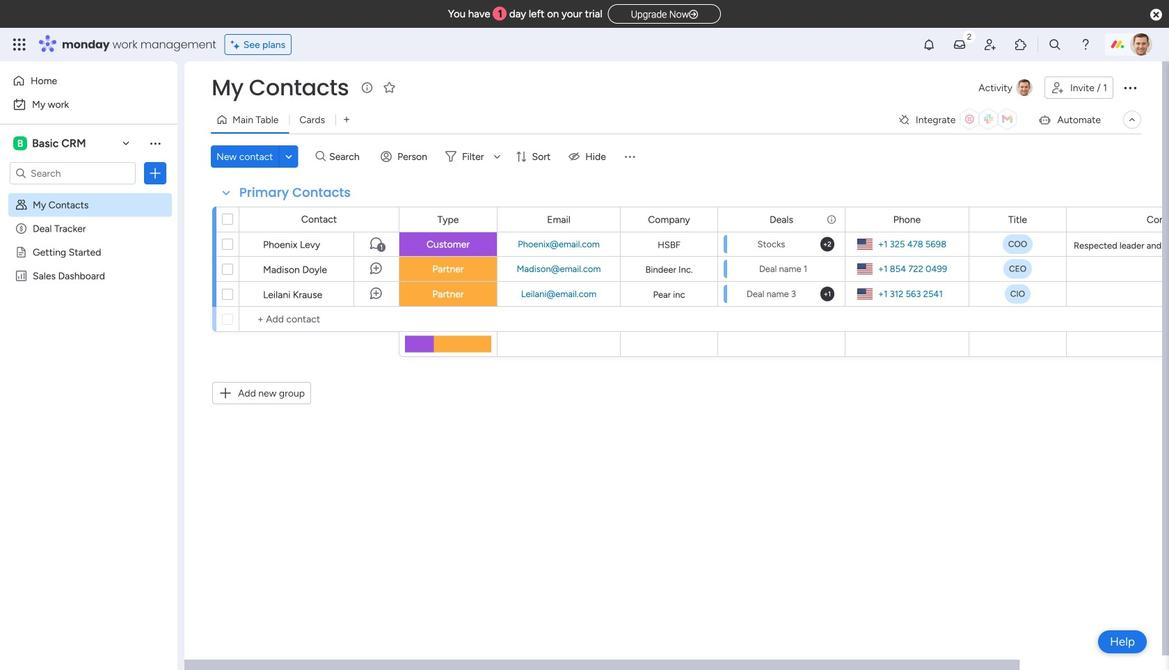 Task type: locate. For each thing, give the bounding box(es) containing it.
show board description image
[[359, 81, 376, 95]]

1 vertical spatial option
[[8, 93, 169, 116]]

workspace selection element
[[13, 135, 88, 152]]

dapulse rightstroke image
[[689, 9, 699, 20]]

see plans image
[[231, 37, 244, 52]]

option
[[8, 70, 169, 92], [8, 93, 169, 116], [0, 193, 178, 195]]

Search in workspace field
[[29, 165, 116, 181]]

options image
[[1123, 79, 1139, 96], [148, 166, 162, 180]]

update feed image
[[953, 38, 967, 52]]

0 vertical spatial options image
[[1123, 79, 1139, 96]]

menu image
[[623, 150, 637, 164]]

notifications image
[[923, 38, 937, 52]]

None field
[[208, 73, 353, 102], [236, 184, 354, 202], [434, 212, 463, 227], [544, 212, 574, 227], [645, 212, 694, 227], [767, 212, 797, 227], [890, 212, 925, 227], [1006, 212, 1031, 227], [1144, 212, 1170, 227], [208, 73, 353, 102], [236, 184, 354, 202], [434, 212, 463, 227], [544, 212, 574, 227], [645, 212, 694, 227], [767, 212, 797, 227], [890, 212, 925, 227], [1006, 212, 1031, 227], [1144, 212, 1170, 227]]

+ Add contact text field
[[247, 311, 393, 328]]

1 horizontal spatial options image
[[1123, 79, 1139, 96]]

dapulse close image
[[1151, 8, 1163, 22]]

0 horizontal spatial options image
[[148, 166, 162, 180]]

monday marketplace image
[[1015, 38, 1029, 52]]

list box
[[0, 190, 178, 476]]

options image up collapse board header 'image'
[[1123, 79, 1139, 96]]

terry turtle image
[[1131, 33, 1153, 56]]

select product image
[[13, 38, 26, 52]]

1 vertical spatial options image
[[148, 166, 162, 180]]

v2 search image
[[316, 149, 326, 165]]

options image down workspace options image
[[148, 166, 162, 180]]



Task type: describe. For each thing, give the bounding box(es) containing it.
angle down image
[[286, 151, 292, 162]]

public board image
[[15, 246, 28, 259]]

column information image
[[827, 214, 838, 225]]

2 image
[[964, 29, 976, 44]]

public dashboard image
[[15, 269, 28, 283]]

search everything image
[[1049, 38, 1063, 52]]

workspace image
[[13, 136, 27, 151]]

help image
[[1079, 38, 1093, 52]]

workspace options image
[[148, 136, 162, 150]]

2 vertical spatial option
[[0, 193, 178, 195]]

collapse board header image
[[1127, 114, 1139, 125]]

add view image
[[344, 115, 350, 125]]

Search field
[[326, 147, 368, 166]]

0 vertical spatial option
[[8, 70, 169, 92]]

board activity image
[[1017, 79, 1033, 96]]

invite members image
[[984, 38, 998, 52]]

add to favorites image
[[383, 80, 396, 94]]

arrow down image
[[489, 148, 506, 165]]



Task type: vqa. For each thing, say whether or not it's contained in the screenshot.
Templates Image on the right
no



